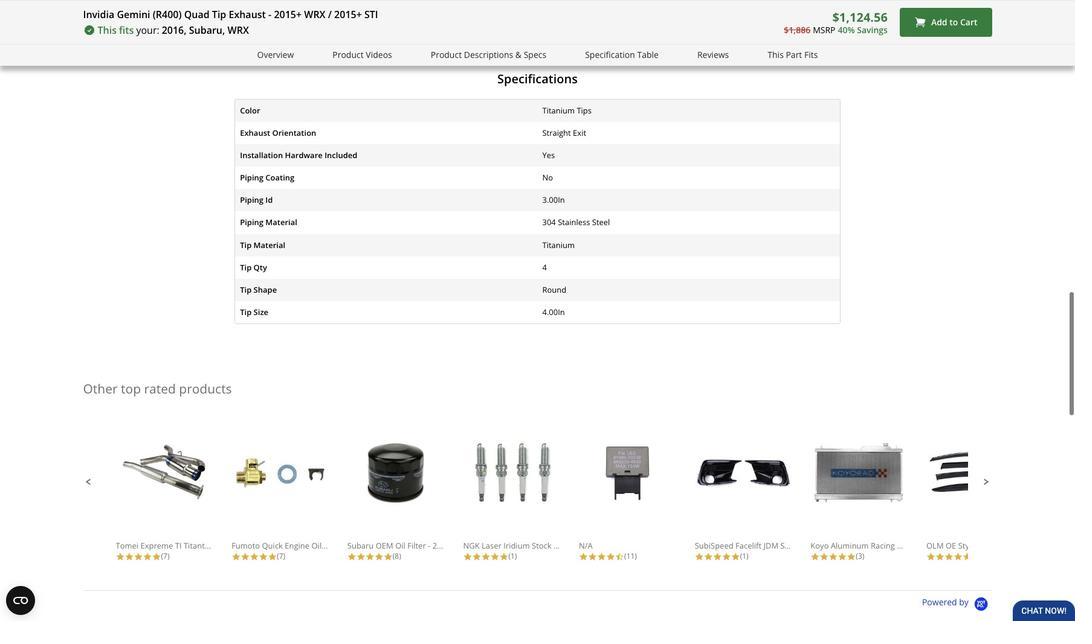Task type: locate. For each thing, give the bounding box(es) containing it.
olm
[[926, 541, 944, 552]]

0 horizontal spatial ...
[[933, 541, 939, 552]]

material
[[265, 217, 297, 228], [254, 240, 285, 251]]

heat
[[554, 541, 571, 552]]

(7) for quick
[[277, 552, 285, 562]]

fits
[[804, 49, 818, 60]]

engine
[[285, 541, 309, 552]]

1 product from the left
[[333, 49, 364, 60]]

1 horizontal spatial (7)
[[277, 552, 285, 562]]

exhaust down color at the top of the page
[[240, 127, 270, 138]]

2 vertical spatial piping
[[240, 217, 263, 228]]

ngk laser iridium stock heat range...
[[463, 541, 602, 552]]

product videos link
[[333, 48, 392, 62]]

0 vertical spatial piping
[[240, 172, 263, 183]]

tomei expreme ti titantium cat-back...
[[116, 541, 259, 552]]

table
[[637, 49, 659, 60]]

1 horizontal spatial wrx
[[304, 8, 325, 21]]

piping for piping material
[[240, 217, 263, 228]]

0 horizontal spatial 1 total reviews element
[[463, 552, 560, 562]]

1 horizontal spatial ...
[[1027, 541, 1033, 552]]

guards
[[996, 541, 1022, 552]]

0 vertical spatial titanium
[[542, 105, 575, 116]]

0 horizontal spatial 7 total reviews element
[[116, 552, 212, 562]]

this down 'invidia'
[[98, 24, 117, 37]]

n/a
[[579, 541, 593, 552]]

fits
[[119, 24, 134, 37]]

product videos
[[333, 49, 392, 60]]

0 vertical spatial exhaust
[[229, 8, 266, 21]]

2 piping from the top
[[240, 195, 263, 206]]

0 horizontal spatial 2015+
[[274, 8, 302, 21]]

10 star image from the left
[[722, 553, 731, 562]]

cat-
[[221, 541, 236, 552]]

this for this part fits
[[768, 49, 784, 60]]

... right guards at bottom right
[[1027, 541, 1033, 552]]

23 star image from the left
[[935, 553, 945, 562]]

1 horizontal spatial oil
[[395, 541, 405, 552]]

included
[[325, 150, 357, 161]]

2 titanium from the top
[[542, 240, 575, 251]]

specifications
[[497, 71, 578, 87]]

1 (1) from the left
[[508, 552, 517, 562]]

product left descriptions
[[431, 49, 462, 60]]

1 horizontal spatial (1)
[[740, 552, 749, 562]]

tip for tip qty
[[240, 262, 252, 273]]

star image
[[134, 553, 143, 562], [152, 553, 161, 562], [241, 553, 250, 562], [365, 553, 375, 562], [463, 553, 472, 562], [490, 553, 499, 562], [579, 553, 588, 562], [606, 553, 615, 562], [713, 553, 722, 562], [722, 553, 731, 562], [731, 553, 740, 562], [820, 553, 829, 562], [838, 553, 847, 562], [963, 553, 972, 562]]

1 vertical spatial material
[[254, 240, 285, 251]]

2 7 total reviews element from the left
[[232, 552, 328, 562]]

tomei
[[116, 541, 138, 552]]

ngk
[[463, 541, 480, 552]]

1 1 total reviews element from the left
[[463, 552, 560, 562]]

specification
[[585, 49, 635, 60]]

piping up the piping id
[[240, 172, 263, 183]]

(1) right laser
[[508, 552, 517, 562]]

8 total reviews element
[[347, 552, 444, 562]]

0 horizontal spatial wrx
[[228, 24, 249, 37]]

piping left id
[[240, 195, 263, 206]]

1 star image from the left
[[134, 553, 143, 562]]

1 titanium from the top
[[542, 105, 575, 116]]

25 star image from the left
[[954, 553, 963, 562]]

3 piping from the top
[[240, 217, 263, 228]]

2 total reviews element
[[926, 552, 1023, 562]]

product descriptions & specs link
[[431, 48, 546, 62]]

star image
[[116, 553, 125, 562], [125, 553, 134, 562], [143, 553, 152, 562], [232, 553, 241, 562], [250, 553, 259, 562], [259, 553, 268, 562], [268, 553, 277, 562], [347, 553, 356, 562], [356, 553, 365, 562], [375, 553, 384, 562], [384, 553, 393, 562], [472, 553, 481, 562], [481, 553, 490, 562], [499, 553, 508, 562], [588, 553, 597, 562], [597, 553, 606, 562], [695, 553, 704, 562], [704, 553, 713, 562], [811, 553, 820, 562], [829, 553, 838, 562], [847, 553, 856, 562], [926, 553, 935, 562], [935, 553, 945, 562], [945, 553, 954, 562], [954, 553, 963, 562]]

titanium
[[542, 105, 575, 116], [542, 240, 575, 251]]

2015+ up the overview
[[274, 8, 302, 21]]

304
[[542, 217, 556, 228]]

oil right oem
[[395, 541, 405, 552]]

titanium down 304
[[542, 240, 575, 251]]

9 star image from the left
[[713, 553, 722, 562]]

jdm
[[764, 541, 778, 552]]

1 total reviews element
[[463, 552, 560, 562], [695, 552, 791, 562]]

olm oe style rain guards -...
[[926, 541, 1033, 552]]

1 vertical spatial titanium
[[542, 240, 575, 251]]

product
[[333, 49, 364, 60], [431, 49, 462, 60]]

1 7 total reviews element from the left
[[116, 552, 212, 562]]

13 star image from the left
[[838, 553, 847, 562]]

wrx left laser
[[457, 541, 474, 552]]

0 horizontal spatial this
[[98, 24, 117, 37]]

oil left drain
[[312, 541, 322, 552]]

exhaust orientation
[[240, 127, 316, 138]]

tip left qty
[[240, 262, 252, 273]]

... left oe
[[933, 541, 939, 552]]

wrx
[[304, 8, 325, 21], [228, 24, 249, 37], [457, 541, 474, 552]]

(1) for laser
[[508, 552, 517, 562]]

titanium for titanium tips
[[542, 105, 575, 116]]

1 vertical spatial exhaust
[[240, 127, 270, 138]]

oem
[[376, 541, 393, 552]]

invidia
[[83, 8, 114, 21]]

2 star image from the left
[[152, 553, 161, 562]]

5 star image from the left
[[463, 553, 472, 562]]

1 piping from the top
[[240, 172, 263, 183]]

0 vertical spatial this
[[98, 24, 117, 37]]

yes
[[542, 150, 555, 161]]

product inside product descriptions & specs link
[[431, 49, 462, 60]]

orientation
[[272, 127, 316, 138]]

titanium up straight
[[542, 105, 575, 116]]

piping for piping id
[[240, 195, 263, 206]]

straight exit
[[542, 127, 586, 138]]

1 horizontal spatial 7 total reviews element
[[232, 552, 328, 562]]

material down id
[[265, 217, 297, 228]]

(7)
[[161, 552, 169, 562], [277, 552, 285, 562]]

(8)
[[393, 552, 401, 562]]

14 star image from the left
[[963, 553, 972, 562]]

piping coating
[[240, 172, 294, 183]]

2015+ right the filter
[[432, 541, 455, 552]]

6 star image from the left
[[490, 553, 499, 562]]

4
[[542, 262, 547, 273]]

descriptions
[[464, 49, 513, 60]]

2 horizontal spatial wrx
[[457, 541, 474, 552]]

0 horizontal spatial oil
[[312, 541, 322, 552]]

koyo
[[811, 541, 829, 552]]

1 horizontal spatial this
[[768, 49, 784, 60]]

(1) left jdm
[[740, 552, 749, 562]]

product left videos
[[333, 49, 364, 60]]

subispeed facelift jdm style...
[[695, 541, 804, 552]]

11 total reviews element
[[579, 552, 676, 562]]

0 vertical spatial material
[[265, 217, 297, 228]]

savings
[[857, 24, 888, 36]]

style
[[958, 541, 976, 552]]

40%
[[838, 24, 855, 36]]

tip material
[[240, 240, 285, 251]]

tip left shape
[[240, 285, 252, 295]]

2 1 total reviews element from the left
[[695, 552, 791, 562]]

7 star image from the left
[[579, 553, 588, 562]]

$1,124.56 $1,886 msrp 40% savings
[[784, 9, 888, 36]]

1 horizontal spatial 2015+
[[334, 8, 362, 21]]

add
[[931, 16, 947, 28]]

this inside this part fits "link"
[[768, 49, 784, 60]]

(7) left ti
[[161, 552, 169, 562]]

piping
[[240, 172, 263, 183], [240, 195, 263, 206], [240, 217, 263, 228]]

8 star image from the left
[[347, 553, 356, 562]]

13 star image from the left
[[481, 553, 490, 562]]

2 (1) from the left
[[740, 552, 749, 562]]

specification table
[[585, 49, 659, 60]]

5 star image from the left
[[250, 553, 259, 562]]

expreme
[[140, 541, 173, 552]]

back...
[[236, 541, 259, 552]]

exhaust up the overview
[[229, 8, 266, 21]]

2 oil from the left
[[395, 541, 405, 552]]

(7) right back...
[[277, 552, 285, 562]]

9 star image from the left
[[356, 553, 365, 562]]

installation
[[240, 150, 283, 161]]

0 horizontal spatial product
[[333, 49, 364, 60]]

22 star image from the left
[[926, 553, 935, 562]]

2 vertical spatial wrx
[[457, 541, 474, 552]]

wrx down 'invidia gemini (r400) quad tip exhaust - 2015+ wrx / 2015+ sti'
[[228, 24, 249, 37]]

4.00in
[[542, 307, 565, 318]]

(1) for facelift
[[740, 552, 749, 562]]

tip up subaru,
[[212, 8, 226, 21]]

piping down the piping id
[[240, 217, 263, 228]]

tip for tip size
[[240, 307, 252, 318]]

1 vertical spatial piping
[[240, 195, 263, 206]]

material down piping material
[[254, 240, 285, 251]]

tip up tip qty
[[240, 240, 252, 251]]

exhaust
[[229, 8, 266, 21], [240, 127, 270, 138]]

1 vertical spatial this
[[768, 49, 784, 60]]

iridium
[[504, 541, 530, 552]]

subispeed facelift jdm style... link
[[695, 441, 804, 552]]

facelift
[[735, 541, 761, 552]]

3 star image from the left
[[143, 553, 152, 562]]

7 total reviews element
[[116, 552, 212, 562], [232, 552, 328, 562]]

2015+ right /
[[334, 8, 362, 21]]

tip left size
[[240, 307, 252, 318]]

titanium for titanium
[[542, 240, 575, 251]]

aluminum
[[831, 541, 869, 552]]

radiator
[[897, 541, 928, 552]]

0 horizontal spatial (1)
[[508, 552, 517, 562]]

3 star image from the left
[[241, 553, 250, 562]]

1 star image from the left
[[116, 553, 125, 562]]

(3)
[[856, 552, 864, 562]]

quad
[[184, 8, 210, 21]]

2 (7) from the left
[[277, 552, 285, 562]]

1 horizontal spatial product
[[431, 49, 462, 60]]

-
[[268, 8, 271, 21], [428, 541, 430, 552], [930, 541, 933, 552], [1024, 541, 1027, 552]]

subaru oem oil filter - 2015+ wrx
[[347, 541, 474, 552]]

product inside product videos link
[[333, 49, 364, 60]]

7 total reviews element for expreme
[[116, 552, 212, 562]]

tip qty
[[240, 262, 267, 273]]

1 (7) from the left
[[161, 552, 169, 562]]

0 horizontal spatial (7)
[[161, 552, 169, 562]]

(r400)
[[153, 8, 182, 21]]

14 star image from the left
[[499, 553, 508, 562]]

steel
[[592, 217, 610, 228]]

15 star image from the left
[[588, 553, 597, 562]]

fumoto
[[232, 541, 260, 552]]

rated
[[144, 381, 176, 398]]

1 total reviews element for laser
[[463, 552, 560, 562]]

2 product from the left
[[431, 49, 462, 60]]

...
[[933, 541, 939, 552], [1027, 541, 1033, 552]]

1 horizontal spatial 1 total reviews element
[[695, 552, 791, 562]]

wrx left /
[[304, 8, 325, 21]]

quick
[[262, 541, 283, 552]]

this left part
[[768, 49, 784, 60]]



Task type: describe. For each thing, give the bounding box(es) containing it.
$1,124.56
[[832, 9, 888, 25]]

overview
[[257, 49, 294, 60]]

(2)
[[972, 552, 980, 562]]

reviews
[[697, 49, 729, 60]]

7 total reviews element for quick
[[232, 552, 328, 562]]

msrp
[[813, 24, 835, 36]]

2 horizontal spatial 2015+
[[432, 541, 455, 552]]

add to cart button
[[900, 8, 992, 37]]

color
[[240, 105, 260, 116]]

videos
[[366, 49, 392, 60]]

11 star image from the left
[[384, 553, 393, 562]]

style...
[[780, 541, 804, 552]]

- right the filter
[[428, 541, 430, 552]]

no
[[542, 172, 553, 183]]

piping for piping coating
[[240, 172, 263, 183]]

this fits your: 2016, subaru, wrx
[[98, 24, 249, 37]]

16 star image from the left
[[597, 553, 606, 562]]

filter
[[407, 541, 426, 552]]

piping id
[[240, 195, 273, 206]]

3 total reviews element
[[811, 552, 907, 562]]

(7) for expreme
[[161, 552, 169, 562]]

this part fits
[[768, 49, 818, 60]]

overview link
[[257, 48, 294, 62]]

top
[[121, 381, 141, 398]]

n/a link
[[579, 441, 676, 552]]

7 star image from the left
[[268, 553, 277, 562]]

by
[[959, 597, 969, 609]]

4 star image from the left
[[232, 553, 241, 562]]

half star image
[[615, 553, 624, 562]]

product descriptions & specs
[[431, 49, 546, 60]]

4 star image from the left
[[365, 553, 375, 562]]

your:
[[136, 24, 159, 37]]

powered by
[[922, 597, 971, 609]]

ngk laser iridium stock heat range... link
[[463, 441, 602, 552]]

ti
[[175, 541, 182, 552]]

- up the overview
[[268, 8, 271, 21]]

tomei expreme ti titantium cat-back... link
[[116, 441, 259, 552]]

stock
[[532, 541, 552, 552]]

2 ... from the left
[[1027, 541, 1033, 552]]

other
[[83, 381, 118, 398]]

fumoto quick engine oil drain valve... link
[[232, 441, 371, 552]]

titantium
[[184, 541, 219, 552]]

round
[[542, 285, 566, 295]]

19 star image from the left
[[811, 553, 820, 562]]

tip size
[[240, 307, 268, 318]]

this for this fits your: 2016, subaru, wrx
[[98, 24, 117, 37]]

add to cart
[[931, 16, 977, 28]]

powered by link
[[922, 597, 992, 613]]

installation hardware included
[[240, 150, 357, 161]]

part
[[786, 49, 802, 60]]

rain
[[978, 541, 994, 552]]

coating
[[265, 172, 294, 183]]

1 vertical spatial wrx
[[228, 24, 249, 37]]

6 star image from the left
[[259, 553, 268, 562]]

product for product videos
[[333, 49, 364, 60]]

cart
[[960, 16, 977, 28]]

20 star image from the left
[[829, 553, 838, 562]]

hardware
[[285, 150, 323, 161]]

subispeed
[[695, 541, 733, 552]]

subaru oem oil filter - 2015+ wrx link
[[347, 441, 474, 552]]

tip for tip shape
[[240, 285, 252, 295]]

10 star image from the left
[[375, 553, 384, 562]]

subaru
[[347, 541, 374, 552]]

open widget image
[[6, 587, 35, 616]]

1 ... from the left
[[933, 541, 939, 552]]

2016,
[[162, 24, 187, 37]]

koyo aluminum racing radiator -...
[[811, 541, 939, 552]]

subaru,
[[189, 24, 225, 37]]

sti
[[364, 8, 378, 21]]

invidia gemini (r400) quad tip exhaust - 2015+ wrx / 2015+ sti
[[83, 8, 378, 21]]

- right guards at bottom right
[[1024, 541, 1027, 552]]

specification table link
[[585, 48, 659, 62]]

id
[[265, 195, 273, 206]]

24 star image from the left
[[945, 553, 954, 562]]

18 star image from the left
[[704, 553, 713, 562]]

&
[[515, 49, 522, 60]]

tip for tip material
[[240, 240, 252, 251]]

12 star image from the left
[[820, 553, 829, 562]]

/
[[328, 8, 332, 21]]

to
[[950, 16, 958, 28]]

3.00in
[[542, 195, 565, 206]]

12 star image from the left
[[472, 553, 481, 562]]

laser
[[482, 541, 501, 552]]

piping material
[[240, 217, 297, 228]]

racing
[[871, 541, 895, 552]]

material for piping material
[[265, 217, 297, 228]]

8 star image from the left
[[606, 553, 615, 562]]

other top rated products
[[83, 381, 232, 398]]

11 star image from the left
[[731, 553, 740, 562]]

products
[[179, 381, 232, 398]]

1 oil from the left
[[312, 541, 322, 552]]

1 total reviews element for facelift
[[695, 552, 791, 562]]

size
[[254, 307, 268, 318]]

2 star image from the left
[[125, 553, 134, 562]]

fumoto quick engine oil drain valve...
[[232, 541, 371, 552]]

17 star image from the left
[[695, 553, 704, 562]]

- right radiator
[[930, 541, 933, 552]]

21 star image from the left
[[847, 553, 856, 562]]

specs
[[524, 49, 546, 60]]

0 vertical spatial wrx
[[304, 8, 325, 21]]

titanium tips
[[542, 105, 592, 116]]

qty
[[254, 262, 267, 273]]

(11)
[[624, 552, 637, 562]]

straight
[[542, 127, 571, 138]]

304 stainless steel
[[542, 217, 610, 228]]

shape
[[254, 285, 277, 295]]

product for product descriptions & specs
[[431, 49, 462, 60]]

material for tip material
[[254, 240, 285, 251]]

exit
[[573, 127, 586, 138]]



Task type: vqa. For each thing, say whether or not it's contained in the screenshot.


